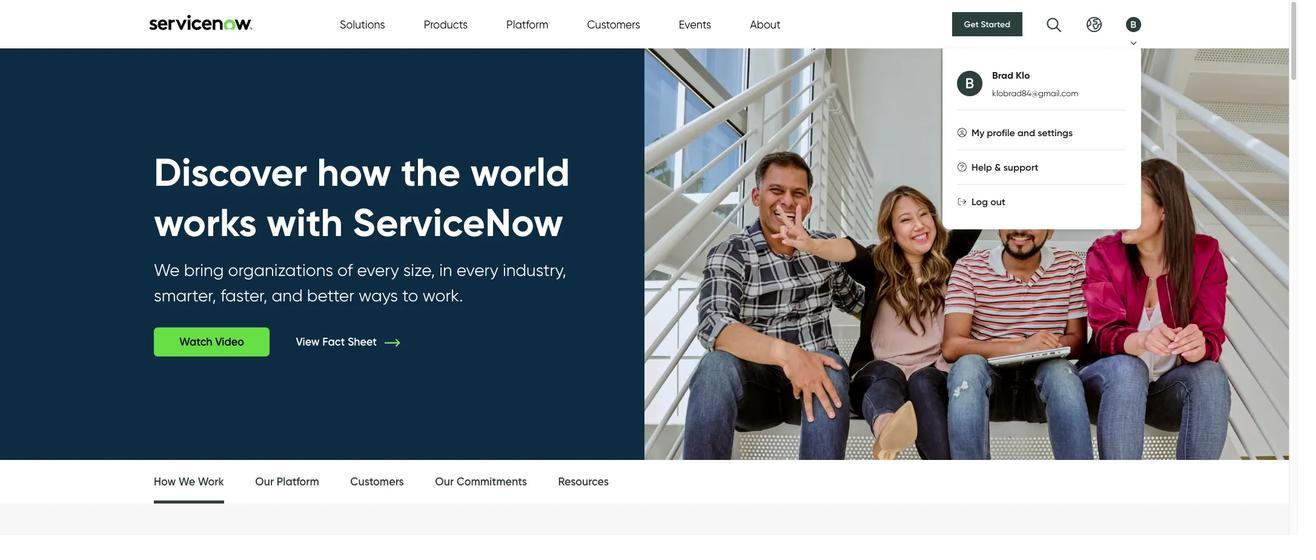 Task type: vqa. For each thing, say whether or not it's contained in the screenshot.
OpenTelemetry
no



Task type: locate. For each thing, give the bounding box(es) containing it.
our right work
[[255, 476, 274, 489]]

every up ways
[[357, 260, 399, 281]]

1 our from the left
[[255, 476, 274, 489]]

and
[[272, 286, 303, 306]]

faster,
[[221, 286, 268, 306]]

customers
[[587, 18, 640, 31], [350, 476, 404, 489]]

0 horizontal spatial every
[[357, 260, 399, 281]]

started
[[981, 19, 1011, 30]]

0 horizontal spatial our
[[255, 476, 274, 489]]

our commitments link
[[435, 461, 527, 505]]

0 vertical spatial customers
[[587, 18, 640, 31]]

1 horizontal spatial platform
[[507, 18, 549, 31]]

our commitments
[[435, 476, 527, 489]]

to
[[402, 286, 419, 306]]

customers for customers dropdown button on the top of page
[[587, 18, 640, 31]]

0 horizontal spatial platform
[[277, 476, 319, 489]]

1 vertical spatial customers
[[350, 476, 404, 489]]

servicenow image
[[148, 14, 254, 30]]

1 vertical spatial we
[[179, 476, 195, 489]]

every
[[357, 260, 399, 281], [457, 260, 499, 281]]

commitments
[[457, 476, 527, 489]]

our for our platform
[[255, 476, 274, 489]]

we
[[154, 260, 180, 281], [179, 476, 195, 489]]

about
[[750, 18, 781, 31]]

our for our commitments
[[435, 476, 454, 489]]

2 our from the left
[[435, 476, 454, 489]]

our
[[255, 476, 274, 489], [435, 476, 454, 489]]

1 horizontal spatial every
[[457, 260, 499, 281]]

we right the how
[[179, 476, 195, 489]]

1 horizontal spatial customers
[[587, 18, 640, 31]]

watch
[[179, 336, 213, 349]]

better
[[307, 286, 355, 306]]

work.
[[423, 286, 463, 306]]

0 vertical spatial we
[[154, 260, 180, 281]]

platform button
[[507, 16, 549, 32]]

our left commitments
[[435, 476, 454, 489]]

industry,
[[503, 260, 567, 281]]

products
[[424, 18, 468, 31]]

work
[[198, 476, 224, 489]]

size,
[[403, 260, 435, 281]]

we up 'smarter,'
[[154, 260, 180, 281]]

1 horizontal spatial our
[[435, 476, 454, 489]]

servicenow employees celebrating better ways to work together image
[[0, 48, 1290, 461]]

1 every from the left
[[357, 260, 399, 281]]

customers button
[[587, 16, 640, 32]]

smarter,
[[154, 286, 216, 306]]

2 every from the left
[[457, 260, 499, 281]]

events button
[[679, 16, 712, 32]]

customers link
[[350, 461, 404, 505]]

discover
[[154, 148, 307, 196]]

in
[[440, 260, 453, 281]]

platform
[[507, 18, 549, 31], [277, 476, 319, 489]]

1 vertical spatial platform
[[277, 476, 319, 489]]

0 horizontal spatial customers
[[350, 476, 404, 489]]

watch video
[[179, 336, 244, 349]]

resources link
[[558, 461, 609, 505]]

video
[[215, 336, 244, 349]]

every right in
[[457, 260, 499, 281]]

fact
[[323, 336, 345, 349]]



Task type: describe. For each thing, give the bounding box(es) containing it.
the
[[401, 148, 461, 196]]

how
[[154, 476, 176, 489]]

our platform link
[[255, 461, 319, 505]]

servicenow
[[353, 199, 564, 247]]

how
[[317, 148, 392, 196]]

events
[[679, 18, 712, 31]]

0 vertical spatial platform
[[507, 18, 549, 31]]

customers for customers link
[[350, 476, 404, 489]]

get started
[[965, 19, 1011, 30]]

about button
[[750, 16, 781, 32]]

view
[[296, 336, 320, 349]]

with
[[267, 199, 343, 247]]

discover how the world works with servicenow
[[154, 148, 570, 247]]

organizations
[[228, 260, 333, 281]]

solutions button
[[340, 16, 385, 32]]

ways
[[359, 286, 398, 306]]

works
[[154, 199, 257, 247]]

bring
[[184, 260, 224, 281]]

sheet
[[348, 336, 377, 349]]

we bring organizations of every size, in every industry, smarter, faster, and better ways to work.
[[154, 260, 567, 306]]

get started link
[[952, 12, 1023, 36]]

view fact sheet
[[296, 336, 380, 349]]

how we work
[[154, 476, 224, 489]]

we inside we bring organizations of every size, in every industry, smarter, faster, and better ways to work.
[[154, 260, 180, 281]]

world
[[471, 148, 570, 196]]

platform inside the our platform link
[[277, 476, 319, 489]]

products button
[[424, 16, 468, 32]]

of
[[338, 260, 353, 281]]

resources
[[558, 476, 609, 489]]

our platform
[[255, 476, 319, 489]]

watch video link
[[154, 328, 270, 357]]

how we work link
[[154, 461, 224, 508]]

solutions
[[340, 18, 385, 31]]

get
[[965, 19, 979, 30]]

view fact sheet link
[[296, 336, 418, 349]]



